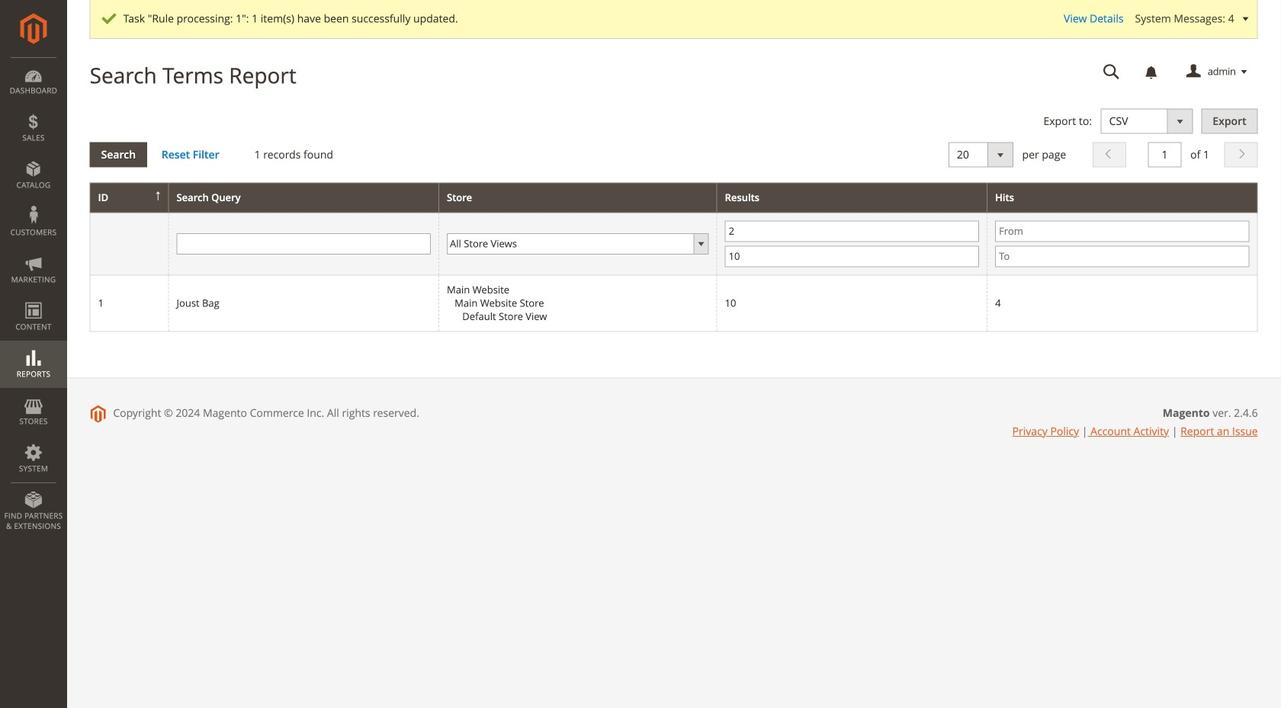 Task type: describe. For each thing, give the bounding box(es) containing it.
magento admin panel image
[[20, 13, 47, 44]]

from text field for to text box
[[725, 221, 980, 242]]

To text field
[[996, 246, 1250, 267]]



Task type: locate. For each thing, give the bounding box(es) containing it.
menu bar
[[0, 57, 67, 540]]

from text field up to text box
[[725, 221, 980, 242]]

None text field
[[177, 233, 431, 255]]

2 from text field from the left
[[996, 221, 1250, 242]]

0 horizontal spatial from text field
[[725, 221, 980, 242]]

1 from text field from the left
[[725, 221, 980, 242]]

To text field
[[725, 246, 980, 267]]

From text field
[[725, 221, 980, 242], [996, 221, 1250, 242]]

from text field for to text field
[[996, 221, 1250, 242]]

None text field
[[1093, 59, 1131, 85], [1149, 142, 1182, 168], [1093, 59, 1131, 85], [1149, 142, 1182, 168]]

from text field up to text field
[[996, 221, 1250, 242]]

1 horizontal spatial from text field
[[996, 221, 1250, 242]]



Task type: vqa. For each thing, say whether or not it's contained in the screenshot.
leftmost 'To' Text Box
yes



